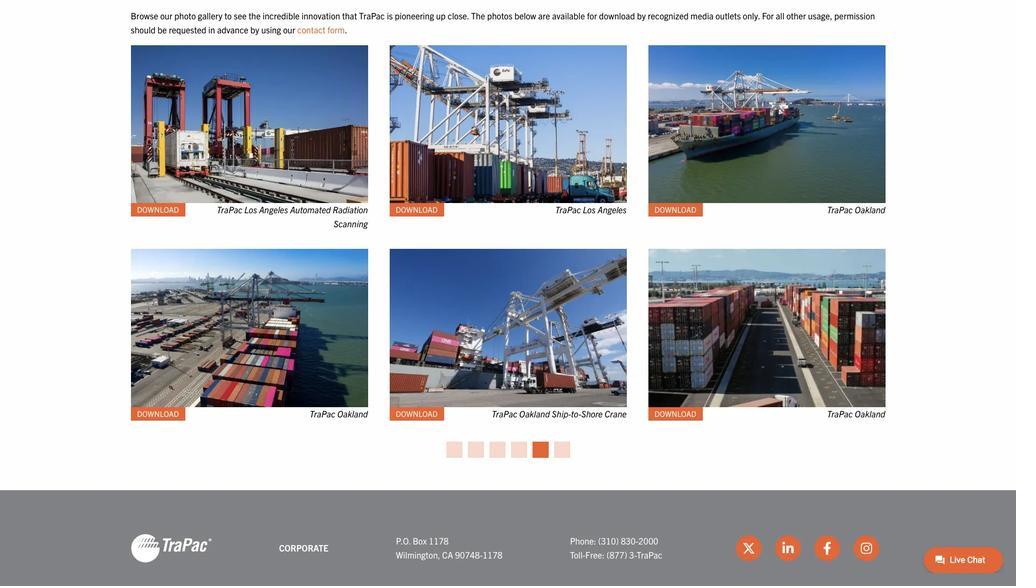 Task type: vqa. For each thing, say whether or not it's contained in the screenshot.
877- on the bottom left of the page
no



Task type: locate. For each thing, give the bounding box(es) containing it.
tab panel
[[120, 45, 896, 440]]

by
[[637, 10, 646, 21], [250, 24, 259, 35]]

3-
[[629, 550, 637, 561]]

trapac los angeles automated radiation scanning
[[217, 205, 368, 229]]

download
[[137, 205, 179, 215], [396, 205, 438, 215], [655, 205, 697, 215], [137, 409, 179, 419], [396, 409, 438, 419], [655, 409, 697, 419]]

0 horizontal spatial 1178
[[429, 536, 449, 547]]

1178 up ca on the bottom of the page
[[429, 536, 449, 547]]

2000
[[639, 536, 658, 547]]

gallery
[[198, 10, 223, 21]]

by down the
[[250, 24, 259, 35]]

los for trapac los angeles
[[583, 205, 596, 215]]

phone: (310) 830-2000 toll-free: (877) 3-trapac
[[570, 536, 663, 561]]

all
[[776, 10, 785, 21]]

the
[[249, 10, 261, 21]]

available
[[552, 10, 585, 21]]

1178 right ca on the bottom of the page
[[483, 550, 503, 561]]

1 horizontal spatial los
[[583, 205, 596, 215]]

is
[[387, 10, 393, 21]]

footer containing p.o. box 1178
[[0, 490, 1016, 587]]

phone:
[[570, 536, 596, 547]]

angeles
[[259, 205, 288, 215], [598, 205, 627, 215]]

media
[[691, 10, 714, 21]]

the
[[471, 10, 485, 21]]

2 los from the left
[[583, 205, 596, 215]]

our up be
[[160, 10, 172, 21]]

our down incredible
[[283, 24, 295, 35]]

ca
[[442, 550, 453, 561]]

1 los from the left
[[244, 205, 257, 215]]

0 horizontal spatial by
[[250, 24, 259, 35]]

los inside trapac los angeles automated radiation scanning
[[244, 205, 257, 215]]

be
[[158, 24, 167, 35]]

trapac inside 'phone: (310) 830-2000 toll-free: (877) 3-trapac'
[[637, 550, 663, 561]]

scanning
[[334, 218, 368, 229]]

los
[[244, 205, 257, 215], [583, 205, 596, 215]]

1 horizontal spatial by
[[637, 10, 646, 21]]

1 angeles from the left
[[259, 205, 288, 215]]

0 vertical spatial our
[[160, 10, 172, 21]]

1178
[[429, 536, 449, 547], [483, 550, 503, 561]]

using
[[261, 24, 281, 35]]

los for trapac los angeles automated radiation scanning
[[244, 205, 257, 215]]

corporate image
[[131, 534, 212, 564]]

ship-
[[552, 409, 571, 419]]

see
[[234, 10, 247, 21]]

1 horizontal spatial angeles
[[598, 205, 627, 215]]

below
[[515, 10, 536, 21]]

trapac oakland ship-to-shore crane image
[[390, 249, 627, 408]]

box
[[413, 536, 427, 547]]

trapac oakland image for trapac los angeles
[[648, 45, 886, 204]]

angeles inside trapac los angeles automated radiation scanning
[[259, 205, 288, 215]]

our
[[160, 10, 172, 21], [283, 24, 295, 35]]

2 angeles from the left
[[598, 205, 627, 215]]

automated
[[290, 205, 331, 215]]

trapac oakland
[[827, 205, 886, 215], [310, 409, 368, 419], [827, 409, 886, 419]]

by right download
[[637, 10, 646, 21]]

trapac
[[359, 10, 385, 21], [217, 205, 242, 215], [555, 205, 581, 215], [827, 205, 853, 215], [310, 409, 335, 419], [492, 409, 517, 419], [827, 409, 853, 419], [637, 550, 663, 561]]

1 horizontal spatial our
[[283, 24, 295, 35]]

browse our photo gallery to see the incredible innovation that trapac is pioneering up close. the photos below are available for download by recognized media outlets only. for all other usage, permission should be requested in advance by using our
[[131, 10, 875, 35]]

0 horizontal spatial angeles
[[259, 205, 288, 215]]

830-
[[621, 536, 639, 547]]

p.o.
[[396, 536, 411, 547]]

0 horizontal spatial los
[[244, 205, 257, 215]]

oakland
[[855, 205, 886, 215], [337, 409, 368, 419], [519, 409, 550, 419], [855, 409, 886, 419]]

(877)
[[607, 550, 627, 561]]

photos
[[487, 10, 513, 21]]

trapac oakland for trapac oakland ship-to-shore crane
[[827, 409, 886, 419]]

footer
[[0, 490, 1016, 587]]

0 horizontal spatial our
[[160, 10, 172, 21]]

1 horizontal spatial 1178
[[483, 550, 503, 561]]

trapac oakland image for trapac oakland ship-to-shore crane
[[648, 249, 886, 408]]

download link
[[131, 204, 185, 217], [390, 204, 444, 217], [648, 204, 703, 217], [131, 408, 185, 421], [390, 408, 444, 421], [648, 408, 703, 421]]

1 vertical spatial 1178
[[483, 550, 503, 561]]

main content
[[120, 9, 896, 458]]

for
[[762, 10, 774, 21]]

toll-
[[570, 550, 586, 561]]

usage,
[[808, 10, 833, 21]]

permission
[[835, 10, 875, 21]]

trapac oakland image
[[648, 45, 886, 204], [131, 249, 368, 408], [648, 249, 886, 408]]

angeles for trapac los angeles automated radiation scanning
[[259, 205, 288, 215]]

tab list
[[120, 440, 896, 458]]

other
[[787, 10, 806, 21]]



Task type: describe. For each thing, give the bounding box(es) containing it.
close.
[[448, 10, 469, 21]]

contact
[[297, 24, 326, 35]]

download
[[599, 10, 635, 21]]

crane
[[605, 409, 627, 419]]

angeles for trapac los angeles
[[598, 205, 627, 215]]

shore
[[581, 409, 603, 419]]

outlets
[[716, 10, 741, 21]]

are
[[538, 10, 550, 21]]

trapac los angeles image
[[390, 45, 627, 204]]

90748-
[[455, 550, 483, 561]]

photo
[[174, 10, 196, 21]]

trapac oakland ship-to-shore crane
[[492, 409, 627, 419]]

wilmington,
[[396, 550, 440, 561]]

pioneering
[[395, 10, 434, 21]]

should
[[131, 24, 156, 35]]

up
[[436, 10, 446, 21]]

1 vertical spatial our
[[283, 24, 295, 35]]

for
[[587, 10, 597, 21]]

incredible
[[263, 10, 300, 21]]

that
[[342, 10, 357, 21]]

innovation
[[302, 10, 340, 21]]

.
[[345, 24, 347, 35]]

requested
[[169, 24, 206, 35]]

trapac los angeles automated radiation scanning image
[[131, 45, 368, 204]]

trapac oakland for trapac los angeles
[[827, 205, 886, 215]]

contact form link
[[297, 24, 345, 35]]

radiation
[[333, 205, 368, 215]]

p.o. box 1178 wilmington, ca 90748-1178
[[396, 536, 503, 561]]

free:
[[586, 550, 605, 561]]

0 vertical spatial 1178
[[429, 536, 449, 547]]

browse
[[131, 10, 158, 21]]

to-
[[571, 409, 581, 419]]

corporate
[[279, 543, 328, 554]]

only.
[[743, 10, 760, 21]]

trapac inside trapac los angeles automated radiation scanning
[[217, 205, 242, 215]]

main content containing browse our photo gallery to see the incredible innovation that trapac is pioneering up close. the photos below are available for download by recognized media outlets only. for all other usage, permission should be requested in advance by using our
[[120, 9, 896, 458]]

trapac inside browse our photo gallery to see the incredible innovation that trapac is pioneering up close. the photos below are available for download by recognized media outlets only. for all other usage, permission should be requested in advance by using our
[[359, 10, 385, 21]]

0 vertical spatial by
[[637, 10, 646, 21]]

(310)
[[598, 536, 619, 547]]

form
[[328, 24, 345, 35]]

trapac los angeles
[[555, 205, 627, 215]]

tab panel containing trapac los angeles automated radiation scanning
[[120, 45, 896, 440]]

in
[[208, 24, 215, 35]]

to
[[225, 10, 232, 21]]

recognized
[[648, 10, 689, 21]]

1 vertical spatial by
[[250, 24, 259, 35]]

contact form .
[[297, 24, 347, 35]]

advance
[[217, 24, 249, 35]]



